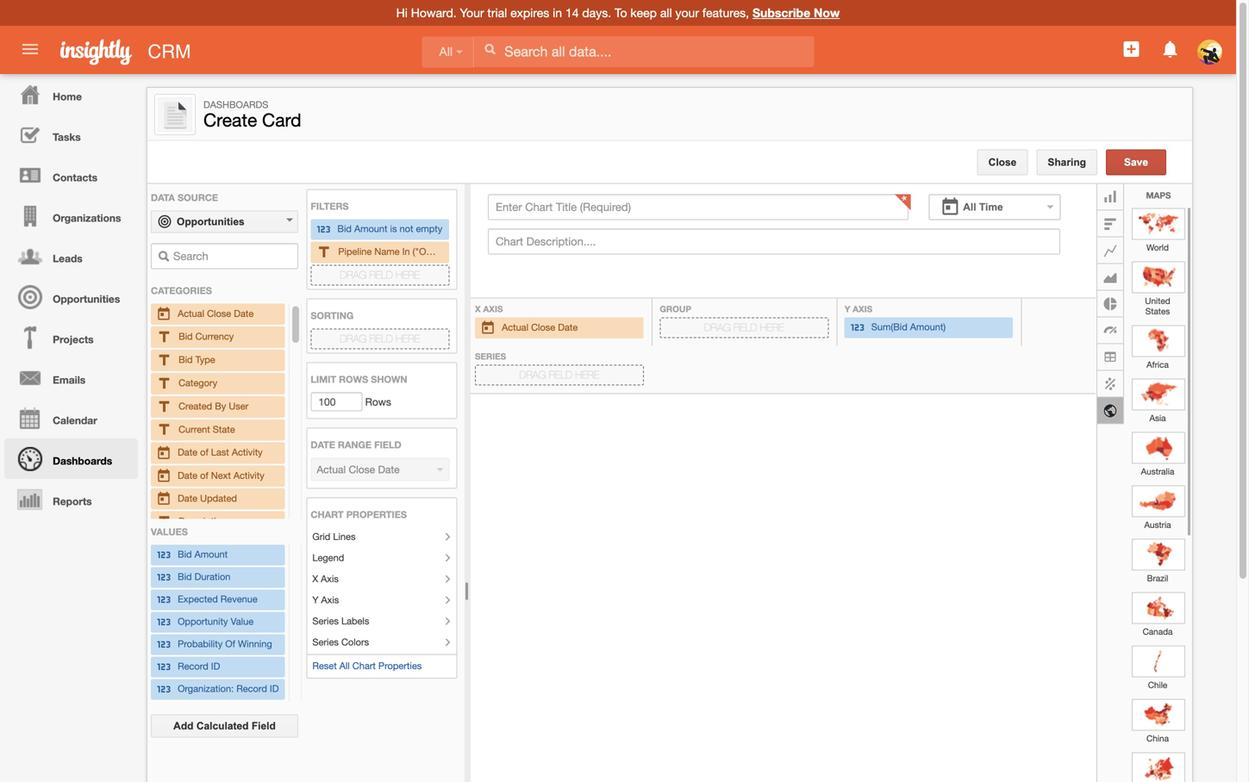 Task type: locate. For each thing, give the bounding box(es) containing it.
axis up sum(bid on the top right
[[853, 304, 872, 314]]

activity right the last
[[232, 447, 263, 458]]

series for labels
[[312, 616, 339, 627]]

all for all
[[439, 45, 453, 59]]

amount left is
[[354, 223, 387, 234]]

navigation
[[0, 74, 138, 520]]

bid for bid type
[[178, 354, 193, 366]]

1 vertical spatial x
[[312, 574, 318, 585]]

0 horizontal spatial actual close date
[[178, 308, 254, 319]]

0 vertical spatial actual
[[178, 308, 204, 319]]

date up bid currency link
[[234, 308, 254, 319]]

dashboards up reports link on the left
[[53, 455, 112, 467]]

actual close date link for categories
[[156, 306, 280, 323]]

bid amount is not empty link
[[316, 221, 444, 238]]

emails
[[53, 374, 86, 386]]

created by user link
[[156, 398, 280, 416]]

id
[[211, 661, 220, 672], [270, 683, 279, 695]]

save button
[[1106, 150, 1166, 175]]

projects link
[[4, 317, 138, 358]]

notifications image
[[1160, 39, 1181, 59]]

record down probability
[[178, 661, 208, 672]]

activity right "next"
[[233, 470, 264, 481]]

y up series labels
[[312, 595, 318, 606]]

name
[[374, 246, 400, 257]]

1 vertical spatial of
[[200, 470, 208, 481]]

actual for categories
[[178, 308, 204, 319]]

navigation containing home
[[0, 74, 138, 520]]

all right reset
[[339, 661, 350, 672]]

Enter Chart Title (Required) text field
[[488, 194, 909, 220]]

close inside 'rows' group
[[207, 308, 231, 319]]

date of last activity
[[178, 447, 263, 458]]

date up date updated
[[178, 470, 197, 481]]

in
[[553, 6, 562, 20]]

1 vertical spatial chart
[[352, 661, 376, 672]]

0 horizontal spatial opportunities link
[[4, 277, 138, 317]]

category link
[[156, 375, 280, 393]]

0 horizontal spatial x axis
[[312, 574, 339, 585]]

opportunities down source at the left
[[177, 216, 245, 228]]

date down current
[[178, 447, 197, 458]]

bid
[[337, 223, 352, 234], [178, 331, 193, 342], [178, 354, 193, 366], [178, 549, 192, 560], [178, 571, 192, 583]]

Search all data.... text field
[[474, 36, 814, 67]]

0 vertical spatial actual close date
[[178, 308, 254, 319]]

all down "howard."
[[439, 45, 453, 59]]

date of last activity link
[[156, 445, 280, 462]]

china
[[1146, 734, 1169, 744]]

record id
[[178, 661, 220, 672]]

save
[[1124, 156, 1148, 168]]

x down legend at the left of the page
[[312, 574, 318, 585]]

of inside date of last activity link
[[200, 447, 208, 458]]

add calculated field
[[173, 721, 276, 732]]

1 vertical spatial record
[[236, 683, 267, 695]]

1 horizontal spatial x
[[475, 304, 481, 314]]

record id link
[[156, 659, 280, 676]]

dashboards link
[[4, 439, 138, 479]]

trial
[[487, 6, 507, 20]]

1 horizontal spatial all
[[439, 45, 453, 59]]

2 vertical spatial close
[[531, 322, 555, 333]]

drag field here down name
[[340, 269, 420, 281]]

drag
[[340, 269, 367, 281], [704, 322, 731, 334], [340, 333, 367, 345], [520, 369, 546, 381]]

1 vertical spatial all
[[963, 201, 976, 213]]

all time
[[963, 201, 1003, 213]]

group
[[660, 304, 691, 314]]

lines
[[333, 531, 356, 543]]

bid currency link
[[156, 329, 280, 347]]

sum(bid amount)
[[871, 321, 946, 333]]

actual down categories
[[178, 308, 204, 319]]

0 horizontal spatial id
[[211, 661, 220, 672]]

actual inside 'rows' group
[[178, 308, 204, 319]]

x axis
[[475, 304, 503, 314], [312, 574, 339, 585]]

1 vertical spatial activity
[[233, 470, 264, 481]]

actual close date link up currency
[[156, 306, 280, 323]]

1 vertical spatial actual
[[502, 322, 528, 333]]

chart up grid
[[311, 509, 344, 521]]

0 horizontal spatial dashboards
[[53, 455, 112, 467]]

series for colors
[[312, 637, 339, 648]]

0 vertical spatial id
[[211, 661, 220, 672]]

record inside 'link'
[[178, 661, 208, 672]]

dashboards for dashboards create card
[[203, 99, 268, 110]]

search image
[[158, 250, 170, 262]]

leads
[[53, 253, 83, 265]]

y
[[844, 304, 850, 314], [312, 595, 318, 606]]

close up all time link
[[988, 156, 1017, 168]]

add
[[173, 721, 194, 732]]

bid type
[[178, 354, 215, 366]]

# number field
[[311, 393, 362, 412]]

amount inside bid amount is not empty link
[[354, 223, 387, 234]]

asia
[[1149, 413, 1166, 423]]

bid for bid currency
[[178, 331, 193, 342]]

0 vertical spatial y
[[844, 304, 850, 314]]

0 horizontal spatial close
[[207, 308, 231, 319]]

drag inside group drag field here
[[704, 322, 731, 334]]

amount for name
[[354, 223, 387, 234]]

series inside series drag field here
[[475, 351, 506, 362]]

date left range
[[311, 440, 335, 451]]

1 horizontal spatial y axis
[[844, 304, 875, 314]]

1 horizontal spatial amount
[[354, 223, 387, 234]]

description
[[178, 516, 227, 527]]

close for categories
[[207, 308, 231, 319]]

1 horizontal spatial opportunities
[[177, 216, 245, 228]]

2 horizontal spatial all
[[963, 201, 976, 213]]

your
[[460, 6, 484, 20]]

1 of from the top
[[200, 447, 208, 458]]

y axis
[[844, 304, 875, 314], [312, 595, 339, 606]]

probability of winning
[[178, 639, 272, 650]]

0 horizontal spatial actual
[[178, 308, 204, 319]]

opportunities up projects link
[[53, 293, 120, 305]]

bid down values
[[178, 549, 192, 560]]

dashboards right card icon
[[203, 99, 268, 110]]

y up sum(bid amount) link in the right of the page
[[844, 304, 850, 314]]

features,
[[702, 6, 749, 20]]

field inside group drag field here
[[734, 322, 757, 334]]

opportunities link down leads
[[4, 277, 138, 317]]

date up description
[[178, 493, 197, 504]]

rows up # "number field"
[[339, 374, 368, 385]]

dashboards inside dashboards link
[[53, 455, 112, 467]]

actual close date
[[178, 308, 254, 319], [502, 322, 578, 333]]

0 horizontal spatial all
[[339, 661, 350, 672]]

1 vertical spatial id
[[270, 683, 279, 695]]

2 drag field here from the top
[[340, 333, 420, 345]]

drag field here
[[340, 269, 420, 281], [340, 333, 420, 345]]

created by user
[[178, 401, 249, 412]]

amount inside bid amount link
[[194, 549, 228, 560]]

0 vertical spatial properties
[[346, 509, 407, 521]]

group
[[471, 181, 1199, 783]]

drag field here up shown
[[340, 333, 420, 345]]

rows down shown
[[362, 396, 391, 408]]

x axis down pipeline")
[[475, 304, 503, 314]]

1 vertical spatial amount
[[194, 549, 228, 560]]

date for date updated
[[178, 493, 197, 504]]

2 of from the top
[[200, 470, 208, 481]]

field inside series drag field here
[[549, 369, 572, 381]]

calendar link
[[4, 398, 138, 439]]

date inside date of last activity link
[[178, 447, 197, 458]]

close up currency
[[207, 308, 231, 319]]

1 horizontal spatial close
[[531, 322, 555, 333]]

0 horizontal spatial actual close date link
[[156, 306, 280, 323]]

dashboards inside 'dashboards create card'
[[203, 99, 268, 110]]

0 vertical spatial opportunities
[[177, 216, 245, 228]]

0 vertical spatial of
[[200, 447, 208, 458]]

actual close date inside 'rows' group
[[178, 308, 254, 319]]

actual close date up series drag field here on the top
[[502, 322, 578, 333]]

1 horizontal spatial dashboards
[[203, 99, 268, 110]]

id down probability of winning link
[[211, 661, 220, 672]]

0 vertical spatial activity
[[232, 447, 263, 458]]

1 vertical spatial opportunities
[[53, 293, 120, 305]]

2 vertical spatial series
[[312, 637, 339, 648]]

reports
[[53, 496, 92, 508]]

opportunities link up search text field
[[151, 211, 298, 233]]

0 vertical spatial chart
[[311, 509, 344, 521]]

amount)
[[910, 321, 946, 333]]

2 horizontal spatial close
[[988, 156, 1017, 168]]

bid amount is not empty
[[337, 223, 442, 234]]

brazil
[[1147, 574, 1168, 584]]

bid left 'type'
[[178, 354, 193, 366]]

1 vertical spatial series
[[312, 616, 339, 627]]

actual up series drag field here on the top
[[502, 322, 528, 333]]

of inside date of next activity link
[[200, 470, 208, 481]]

projects
[[53, 334, 94, 346]]

1 vertical spatial close
[[207, 308, 231, 319]]

1 horizontal spatial id
[[270, 683, 279, 695]]

actual close date for categories
[[178, 308, 254, 319]]

white image
[[484, 43, 496, 55]]

actual close date link up series drag field here on the top
[[480, 319, 638, 337]]

actual for x axis
[[502, 322, 528, 333]]

2 vertical spatial all
[[339, 661, 350, 672]]

0 horizontal spatial x
[[312, 574, 318, 585]]

currency
[[195, 331, 234, 342]]

1 vertical spatial actual close date
[[502, 322, 578, 333]]

close for x axis
[[531, 322, 555, 333]]

of for last
[[200, 447, 208, 458]]

date up series drag field here on the top
[[558, 322, 578, 333]]

sharing
[[1048, 156, 1086, 168]]

all time link
[[929, 194, 1061, 220]]

1 vertical spatial drag field here
[[340, 333, 420, 345]]

last
[[211, 447, 229, 458]]

date for date of last activity
[[178, 447, 197, 458]]

calendar
[[53, 415, 97, 427]]

0 horizontal spatial record
[[178, 661, 208, 672]]

id down winning
[[270, 683, 279, 695]]

bid up "bid type" on the left top of the page
[[178, 331, 193, 342]]

data source
[[151, 192, 218, 203]]

x axis down legend at the left of the page
[[312, 574, 339, 585]]

1 horizontal spatial actual close date
[[502, 322, 578, 333]]

0 vertical spatial x
[[475, 304, 481, 314]]

actual close date up currency
[[178, 308, 254, 319]]

close up series drag field here on the top
[[531, 322, 555, 333]]

1 horizontal spatial actual close date link
[[480, 319, 638, 337]]

subscribe
[[753, 6, 810, 20]]

actual close date for x axis
[[502, 322, 578, 333]]

axis down pipeline")
[[483, 304, 503, 314]]

0 vertical spatial rows
[[339, 374, 368, 385]]

limit
[[311, 374, 336, 385]]

pipeline name in ("opportunity pipeline") link
[[316, 244, 512, 262]]

chart down colors
[[352, 661, 376, 672]]

of left "next"
[[200, 470, 208, 481]]

id inside 'link'
[[211, 661, 220, 672]]

contacts link
[[4, 155, 138, 196]]

0 vertical spatial record
[[178, 661, 208, 672]]

grid
[[312, 531, 330, 543]]

y axis up series labels
[[312, 595, 339, 606]]

of left the last
[[200, 447, 208, 458]]

1 vertical spatial x axis
[[312, 574, 339, 585]]

time
[[979, 201, 1003, 213]]

0 vertical spatial close
[[988, 156, 1017, 168]]

0 vertical spatial amount
[[354, 223, 387, 234]]

date inside date updated link
[[178, 493, 197, 504]]

howard.
[[411, 6, 457, 20]]

0 horizontal spatial amount
[[194, 549, 228, 560]]

series for drag
[[475, 351, 506, 362]]

bid up pipeline
[[337, 223, 352, 234]]

1 horizontal spatial y
[[844, 304, 850, 314]]

colors
[[341, 637, 369, 648]]

0 horizontal spatial y axis
[[312, 595, 339, 606]]

0 vertical spatial dashboards
[[203, 99, 268, 110]]

0 vertical spatial opportunities link
[[151, 211, 298, 233]]

close button
[[977, 150, 1028, 175]]

bid for bid amount
[[178, 549, 192, 560]]

sorting
[[311, 310, 354, 321]]

1 vertical spatial y
[[312, 595, 318, 606]]

rows group
[[147, 184, 512, 783]]

0 vertical spatial all
[[439, 45, 453, 59]]

1 vertical spatial y axis
[[312, 595, 339, 606]]

date
[[234, 308, 254, 319], [558, 322, 578, 333], [311, 440, 335, 451], [178, 447, 197, 458], [178, 470, 197, 481], [178, 493, 197, 504]]

activity
[[232, 447, 263, 458], [233, 470, 264, 481]]

to
[[615, 6, 627, 20]]

all left time
[[963, 201, 976, 213]]

0 vertical spatial drag field here
[[340, 269, 420, 281]]

1 horizontal spatial x axis
[[475, 304, 503, 314]]

y axis up sum(bid on the top right
[[844, 304, 875, 314]]

bid up expected
[[178, 571, 192, 583]]

record down record id 'link'
[[236, 683, 267, 695]]

all
[[439, 45, 453, 59], [963, 201, 976, 213], [339, 661, 350, 672]]

1 horizontal spatial actual
[[502, 322, 528, 333]]

opportunities
[[177, 216, 245, 228], [53, 293, 120, 305]]

0 vertical spatial y axis
[[844, 304, 875, 314]]

0 vertical spatial series
[[475, 351, 506, 362]]

revenue
[[220, 594, 258, 605]]

0 horizontal spatial y
[[312, 595, 318, 606]]

date inside date of next activity link
[[178, 470, 197, 481]]

x down pipeline")
[[475, 304, 481, 314]]

1 vertical spatial dashboards
[[53, 455, 112, 467]]

amount up duration
[[194, 549, 228, 560]]



Task type: vqa. For each thing, say whether or not it's contained in the screenshot.
Shown
yes



Task type: describe. For each thing, give the bounding box(es) containing it.
sum(bid
[[871, 321, 907, 333]]

amount for duration
[[194, 549, 228, 560]]

date range field
[[311, 440, 401, 451]]

austria
[[1144, 520, 1171, 530]]

days.
[[582, 6, 611, 20]]

y inside group
[[844, 304, 850, 314]]

1 horizontal spatial chart
[[352, 661, 376, 672]]

bid amount link
[[156, 547, 280, 564]]

current state
[[178, 424, 235, 435]]

tasks link
[[4, 115, 138, 155]]

of
[[225, 639, 235, 650]]

card image
[[158, 97, 192, 132]]

reset all chart properties
[[312, 661, 422, 672]]

data
[[151, 192, 175, 203]]

1 vertical spatial properties
[[378, 661, 422, 672]]

africa
[[1147, 360, 1169, 370]]

series labels
[[312, 616, 369, 627]]

card
[[262, 109, 301, 131]]

bid duration
[[178, 571, 230, 583]]

opportunity
[[178, 616, 228, 627]]

labels
[[341, 616, 369, 627]]

bid for bid duration
[[178, 571, 192, 583]]

close inside button
[[988, 156, 1017, 168]]

all link
[[422, 37, 474, 68]]

probability of winning link
[[156, 637, 280, 654]]

chile
[[1148, 681, 1167, 690]]

bid amount
[[178, 549, 228, 560]]

tasks
[[53, 131, 81, 143]]

Chart Description.... text field
[[488, 229, 1060, 255]]

date for date range field
[[311, 440, 335, 451]]

organizations
[[53, 212, 121, 224]]

pipeline name in ("opportunity pipeline")
[[338, 246, 512, 257]]

0 horizontal spatial chart
[[311, 509, 344, 521]]

0 horizontal spatial opportunities
[[53, 293, 120, 305]]

1 horizontal spatial record
[[236, 683, 267, 695]]

drag inside series drag field here
[[520, 369, 546, 381]]

legend
[[312, 552, 344, 564]]

date for date of next activity
[[178, 470, 197, 481]]

x axis inside 'rows' group
[[312, 574, 339, 585]]

type
[[195, 354, 215, 366]]

current state link
[[156, 421, 280, 439]]

bid currency
[[178, 331, 234, 342]]

not
[[400, 223, 413, 234]]

bid duration link
[[156, 569, 280, 587]]

axis down legend at the left of the page
[[321, 574, 339, 585]]

organizations link
[[4, 196, 138, 236]]

keep
[[630, 6, 657, 20]]

1 vertical spatial rows
[[362, 396, 391, 408]]

y inside 'rows' group
[[312, 595, 318, 606]]

updated
[[200, 493, 237, 504]]

next
[[211, 470, 231, 481]]

here inside series drag field here
[[575, 369, 599, 381]]

now
[[814, 6, 840, 20]]

grid lines
[[312, 531, 356, 543]]

reset all chart properties link
[[312, 661, 422, 672]]

source
[[178, 192, 218, 203]]

activity for date of next activity
[[233, 470, 264, 481]]

opportunities inside 'rows' group
[[177, 216, 245, 228]]

1 vertical spatial opportunities link
[[4, 277, 138, 317]]

1 horizontal spatial opportunities link
[[151, 211, 298, 233]]

date inside group
[[558, 322, 578, 333]]

calculated
[[196, 721, 249, 732]]

field for add calculated field
[[252, 721, 276, 732]]

opportunity value
[[178, 616, 254, 627]]

pipeline
[[338, 246, 372, 257]]

australia
[[1141, 467, 1174, 477]]

add calculated field link
[[151, 715, 298, 738]]

actual close date link for x axis
[[480, 319, 638, 337]]

here inside group drag field here
[[760, 322, 784, 334]]

home link
[[4, 74, 138, 115]]

field for date range field
[[374, 440, 401, 451]]

bid for bid amount is not empty
[[337, 223, 352, 234]]

world
[[1146, 243, 1169, 253]]

organization: record id link
[[156, 681, 280, 699]]

shown
[[371, 374, 407, 385]]

expected revenue link
[[156, 592, 280, 609]]

x inside group
[[475, 304, 481, 314]]

series drag field here
[[475, 351, 599, 381]]

1 drag field here from the top
[[340, 269, 420, 281]]

opportunity value link
[[156, 614, 280, 631]]

14
[[565, 6, 579, 20]]

in
[[402, 246, 410, 257]]

expires
[[510, 6, 549, 20]]

limit rows shown
[[311, 374, 407, 385]]

empty
[[416, 223, 442, 234]]

Search text field
[[151, 244, 298, 269]]

field for group drag field here
[[734, 322, 757, 334]]

organization: record id
[[178, 683, 279, 695]]

all for all time
[[963, 201, 976, 213]]

canada
[[1143, 627, 1173, 637]]

x inside 'rows' group
[[312, 574, 318, 585]]

organization:
[[178, 683, 234, 695]]

of for next
[[200, 470, 208, 481]]

group containing all time
[[471, 181, 1199, 783]]

pipeline")
[[472, 246, 512, 257]]

hi howard. your trial expires in 14 days. to keep all your features, subscribe now
[[396, 6, 840, 20]]

y axis inside 'rows' group
[[312, 595, 339, 606]]

probability
[[178, 639, 223, 650]]

your
[[675, 6, 699, 20]]

("opportunity
[[413, 246, 469, 257]]

axis up series labels
[[321, 595, 339, 606]]

united
[[1145, 296, 1170, 306]]

all inside 'rows' group
[[339, 661, 350, 672]]

state
[[213, 424, 235, 435]]

sum(bid amount) link
[[850, 319, 1008, 337]]

activity for date of last activity
[[232, 447, 263, 458]]

dashboards for dashboards
[[53, 455, 112, 467]]

date updated
[[178, 493, 237, 504]]

date updated link
[[156, 490, 280, 508]]

crm
[[148, 41, 191, 62]]

0 vertical spatial x axis
[[475, 304, 503, 314]]

is
[[390, 223, 397, 234]]

expected revenue
[[178, 594, 258, 605]]

united states
[[1145, 296, 1170, 316]]

description link
[[156, 513, 280, 531]]

field for series drag field here
[[549, 369, 572, 381]]

chart properties
[[311, 509, 407, 521]]

duration
[[194, 571, 230, 583]]

values
[[151, 527, 188, 538]]



